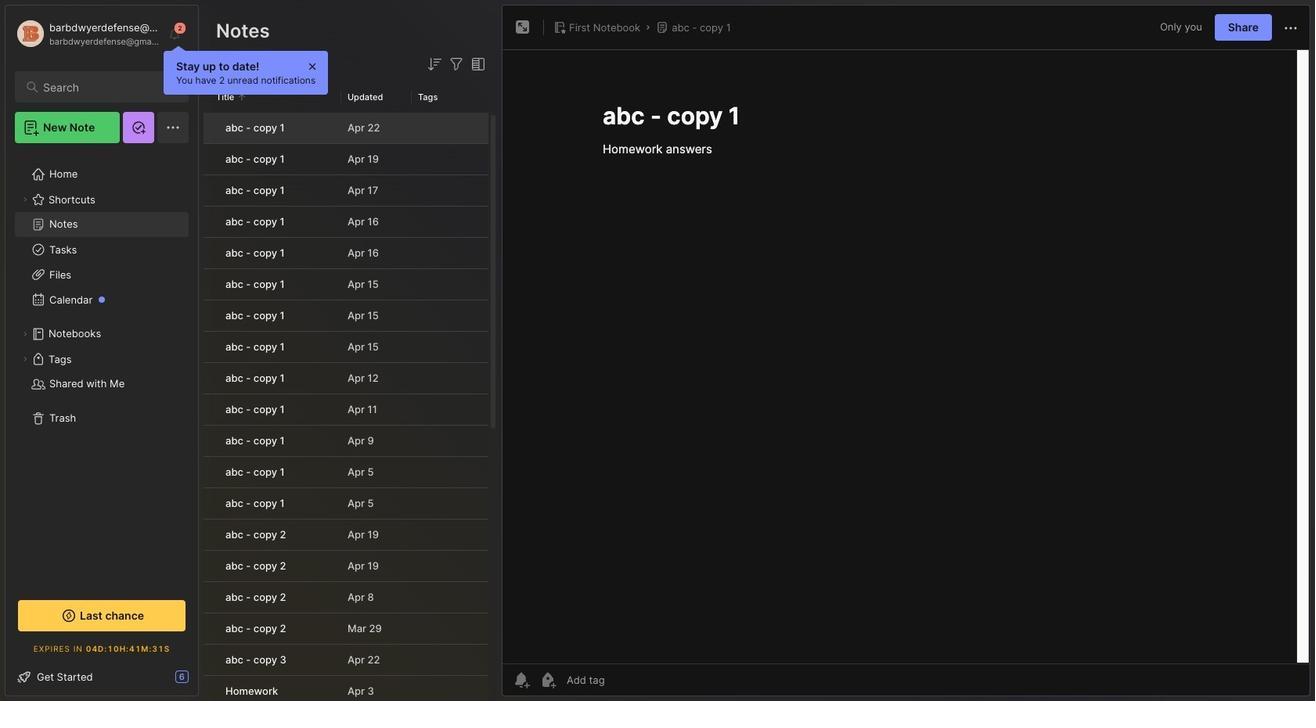 Task type: describe. For each thing, give the bounding box(es) containing it.
note window element
[[502, 5, 1311, 701]]

expand notebooks image
[[20, 330, 30, 339]]

17 cell from the top
[[204, 614, 216, 644]]

add a reminder image
[[512, 671, 531, 690]]

16 cell from the top
[[204, 582, 216, 613]]

Add tag field
[[565, 673, 683, 687]]

Add filters field
[[447, 55, 466, 74]]

18 cell from the top
[[204, 645, 216, 676]]

8 cell from the top
[[204, 332, 216, 362]]

9 cell from the top
[[204, 363, 216, 394]]

main element
[[0, 0, 204, 701]]

Help and Learning task checklist field
[[5, 665, 198, 690]]

add filters image
[[447, 55, 466, 74]]

tree inside main element
[[5, 153, 198, 583]]

expand tags image
[[20, 355, 30, 364]]

expand note image
[[514, 18, 532, 37]]

Search text field
[[43, 80, 175, 95]]

2 cell from the top
[[204, 144, 216, 175]]

Account field
[[15, 18, 160, 49]]

10 cell from the top
[[204, 395, 216, 425]]

1 cell from the top
[[204, 113, 216, 143]]

7 cell from the top
[[204, 301, 216, 331]]



Task type: vqa. For each thing, say whether or not it's contained in the screenshot.
'Group' within Main element
no



Task type: locate. For each thing, give the bounding box(es) containing it.
6 cell from the top
[[204, 269, 216, 300]]

tree
[[5, 153, 198, 583]]

14 cell from the top
[[204, 520, 216, 550]]

15 cell from the top
[[204, 551, 216, 582]]

cell
[[204, 113, 216, 143], [204, 144, 216, 175], [204, 175, 216, 206], [204, 207, 216, 237], [204, 238, 216, 269], [204, 269, 216, 300], [204, 301, 216, 331], [204, 332, 216, 362], [204, 363, 216, 394], [204, 395, 216, 425], [204, 426, 216, 456], [204, 457, 216, 488], [204, 489, 216, 519], [204, 520, 216, 550], [204, 551, 216, 582], [204, 582, 216, 613], [204, 614, 216, 644], [204, 645, 216, 676], [204, 676, 216, 701]]

View options field
[[466, 55, 488, 74]]

click to collapse image
[[198, 672, 209, 691]]

Note Editor text field
[[503, 49, 1310, 664]]

11 cell from the top
[[204, 426, 216, 456]]

19 cell from the top
[[204, 676, 216, 701]]

Sort options field
[[425, 55, 444, 74]]

13 cell from the top
[[204, 489, 216, 519]]

5 cell from the top
[[204, 238, 216, 269]]

more actions image
[[1282, 19, 1300, 37]]

More actions field
[[1282, 17, 1300, 37]]

add tag image
[[539, 671, 557, 690]]

3 cell from the top
[[204, 175, 216, 206]]

4 cell from the top
[[204, 207, 216, 237]]

tooltip
[[164, 45, 328, 95]]

none search field inside main element
[[43, 78, 175, 96]]

row group
[[204, 113, 489, 701]]

None search field
[[43, 78, 175, 96]]

12 cell from the top
[[204, 457, 216, 488]]



